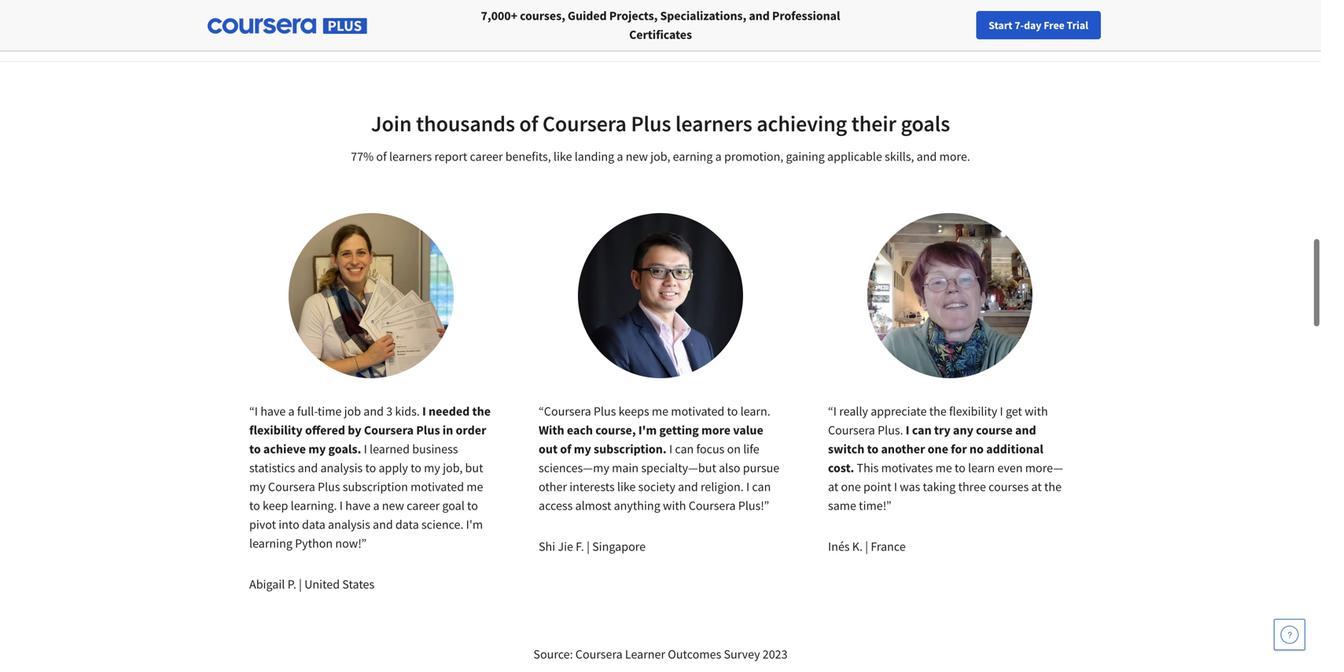Task type: describe. For each thing, give the bounding box(es) containing it.
new inside i learned business statistics and analysis to apply to my job, but my coursera plus subscription motivated me to keep learning. i have a new career goal to pivot into data analysis and data science. i'm learning python now!
[[382, 498, 404, 514]]

value
[[733, 422, 763, 438]]

by
[[348, 422, 361, 438]]

coursera inside i needed the flexibility offered by coursera plus in order to achieve my goals.
[[364, 422, 414, 438]]

their
[[852, 110, 897, 137]]

and inside i can focus on life sciences—my main specialty—but also pursue other interests like society and religion. i can access almost anything with coursera plus!
[[678, 479, 698, 495]]

almost
[[575, 498, 611, 514]]

new
[[1031, 18, 1052, 32]]

7,000+ courses, guided projects, specializations, and professional certificates
[[481, 8, 840, 42]]

coursera inside i really appreciate the flexibility i get with coursera plus.
[[828, 422, 875, 438]]

job, for but
[[443, 460, 463, 476]]

focus
[[696, 441, 725, 457]]

i inside i needed the flexibility offered by coursera plus in order to achieve my goals.
[[422, 403, 426, 419]]

also
[[719, 460, 740, 476]]

another
[[881, 441, 925, 457]]

with inside i can focus on life sciences—my main specialty—but also pursue other interests like society and religion. i can access almost anything with coursera plus!
[[663, 498, 686, 514]]

get
[[1006, 403, 1022, 419]]

to right "goal"
[[467, 498, 478, 514]]

certificates
[[629, 27, 692, 42]]

goals
[[901, 110, 950, 137]]

even
[[998, 460, 1023, 476]]

additional
[[986, 441, 1044, 457]]

start 7-day free trial
[[989, 18, 1088, 32]]

the inside i needed the flexibility offered by coursera plus in order to achieve my goals.
[[472, 403, 491, 419]]

no
[[970, 441, 984, 457]]

kids.
[[395, 403, 420, 419]]

goal
[[442, 498, 465, 514]]

keeps
[[619, 403, 649, 419]]

learner image inés k. image
[[867, 213, 1033, 378]]

learn.
[[740, 403, 770, 419]]

with inside i really appreciate the flexibility i get with coursera plus.
[[1025, 403, 1048, 419]]

to inside this motivates me to learn even more— at one point i was taking three courses at the same time!
[[955, 460, 966, 476]]

pivot
[[249, 517, 276, 532]]

flexibility inside i needed the flexibility offered by coursera plus in order to achieve my goals.
[[249, 422, 303, 438]]

for
[[951, 441, 967, 457]]

i needed the flexibility offered by coursera plus in order to achieve my goals.
[[249, 403, 491, 457]]

time
[[318, 403, 342, 419]]

point
[[863, 479, 892, 495]]

| for this motivates me to learn even more— at one point i was taking three courses at the same time!
[[865, 539, 868, 554]]

and inside i can try any course and switch to another one for no additional cost.
[[1015, 422, 1036, 438]]

1 horizontal spatial |
[[587, 539, 590, 554]]

goals.
[[328, 441, 361, 457]]

7-
[[1015, 18, 1024, 32]]

start 7-day free trial button
[[976, 11, 1101, 39]]

society
[[638, 479, 675, 495]]

1 data from the left
[[302, 517, 325, 532]]

i have a full-time job and 3 kids.
[[255, 403, 422, 419]]

a right "landing"
[[617, 149, 623, 164]]

religion.
[[701, 479, 744, 495]]

the inside this motivates me to learn even more— at one point i was taking three courses at the same time!
[[1044, 479, 1062, 495]]

i'm inside coursera plus keeps me motivated to learn. with each course, i'm getting more value out of my subscription.
[[638, 422, 657, 438]]

more
[[701, 422, 731, 438]]

benefits,
[[505, 149, 551, 164]]

of inside coursera plus keeps me motivated to learn. with each course, i'm getting more value out of my subscription.
[[560, 441, 571, 457]]

outcomes
[[668, 646, 721, 662]]

i learned business statistics and analysis to apply to my job, but my coursera plus subscription motivated me to keep learning. i have a new career goal to pivot into data analysis and data science. i'm learning python now!
[[249, 441, 483, 551]]

same
[[828, 498, 856, 514]]

learner image abigail p. image
[[289, 213, 454, 378]]

needed
[[429, 403, 470, 419]]

a left full-
[[288, 403, 295, 419]]

1 horizontal spatial new
[[626, 149, 648, 164]]

coursera inside i learned business statistics and analysis to apply to my job, but my coursera plus subscription motivated me to keep learning. i have a new career goal to pivot into data analysis and data science. i'm learning python now!
[[268, 479, 315, 495]]

can for try
[[912, 422, 932, 438]]

getting
[[659, 422, 699, 438]]

plus!
[[738, 498, 764, 514]]

this
[[857, 460, 879, 476]]

i left get
[[1000, 403, 1003, 419]]

i inside this motivates me to learn even more— at one point i was taking three courses at the same time!
[[894, 479, 897, 495]]

business
[[412, 441, 458, 457]]

0 horizontal spatial like
[[554, 149, 572, 164]]

p.
[[287, 576, 296, 592]]

learner image shi jie f. image
[[578, 213, 743, 378]]

a inside i learned business statistics and analysis to apply to my job, but my coursera plus subscription motivated me to keep learning. i have a new career goal to pivot into data analysis and data science. i'm learning python now!
[[373, 498, 379, 514]]

and right skills,
[[917, 149, 937, 164]]

find
[[986, 18, 1006, 32]]

inés k. | france
[[828, 539, 906, 554]]

professional
[[772, 8, 840, 24]]

0 vertical spatial analysis
[[320, 460, 363, 476]]

learn
[[968, 460, 995, 476]]

learner
[[625, 646, 665, 662]]

to inside coursera plus keeps me motivated to learn. with each course, i'm getting more value out of my subscription.
[[727, 403, 738, 419]]

guided
[[568, 8, 607, 24]]

learning
[[249, 536, 292, 551]]

join thousands of coursera plus learners achieving their goals
[[371, 110, 950, 137]]

2 at from the left
[[1031, 479, 1042, 495]]

offered
[[305, 422, 345, 438]]

three
[[958, 479, 986, 495]]

really
[[839, 403, 868, 419]]

this motivates me to learn even more— at one point i was taking three courses at the same time!
[[828, 460, 1063, 514]]

course
[[976, 422, 1013, 438]]

main
[[612, 460, 639, 476]]

job
[[344, 403, 361, 419]]

courses
[[989, 479, 1029, 495]]

flexibility inside i really appreciate the flexibility i get with coursera plus.
[[949, 403, 997, 419]]

i can try any course and switch to another one for no additional cost.
[[828, 422, 1044, 476]]

i left full-
[[255, 403, 258, 419]]

trial
[[1067, 18, 1088, 32]]

plus up 77% of learners report career benefits, like landing a new job, earning a promotion, gaining applicable skills, and more.
[[631, 110, 671, 137]]

k.
[[852, 539, 863, 554]]

to inside i can try any course and switch to another one for no additional cost.
[[867, 441, 879, 457]]

life
[[743, 441, 759, 457]]

switch
[[828, 441, 865, 457]]

states
[[342, 576, 374, 592]]

day
[[1024, 18, 1042, 32]]

time!
[[859, 498, 886, 514]]

out
[[539, 441, 558, 457]]

1 horizontal spatial career
[[470, 149, 503, 164]]

skills,
[[885, 149, 914, 164]]

science.
[[421, 517, 464, 532]]

more—
[[1025, 460, 1063, 476]]

into
[[279, 517, 299, 532]]

career inside i learned business statistics and analysis to apply to my job, but my coursera plus subscription motivated me to keep learning. i have a new career goal to pivot into data analysis and data science. i'm learning python now!
[[407, 498, 440, 514]]

abigail
[[249, 576, 285, 592]]

to up subscription
[[365, 460, 376, 476]]

motivates
[[881, 460, 933, 476]]

start
[[989, 18, 1013, 32]]

my down business
[[424, 460, 440, 476]]

my down statistics
[[249, 479, 266, 495]]

coursera right source:
[[576, 646, 623, 662]]

each
[[567, 422, 593, 438]]

landing
[[575, 149, 614, 164]]

cost.
[[828, 460, 854, 476]]

a right earning
[[715, 149, 722, 164]]

| for i learned business statistics and analysis to apply to my job, but my coursera plus subscription motivated me to keep learning. i have a new career goal to pivot into data analysis and data science. i'm learning python now!
[[299, 576, 302, 592]]



Task type: locate. For each thing, give the bounding box(es) containing it.
i
[[255, 403, 258, 419], [422, 403, 426, 419], [833, 403, 837, 419], [1000, 403, 1003, 419], [906, 422, 910, 438], [364, 441, 367, 457], [669, 441, 673, 457], [746, 479, 750, 495], [894, 479, 897, 495], [340, 498, 343, 514]]

full-
[[297, 403, 318, 419]]

order
[[456, 422, 486, 438]]

at down more—
[[1031, 479, 1042, 495]]

courses,
[[520, 8, 565, 24]]

1 horizontal spatial learners
[[675, 110, 752, 137]]

career right report
[[470, 149, 503, 164]]

can for focus
[[675, 441, 694, 457]]

plus inside coursera plus keeps me motivated to learn. with each course, i'm getting more value out of my subscription.
[[594, 403, 616, 419]]

flexibility
[[949, 403, 997, 419], [249, 422, 303, 438]]

help center image
[[1280, 625, 1299, 644]]

0 horizontal spatial motivated
[[411, 479, 464, 495]]

with
[[1025, 403, 1048, 419], [663, 498, 686, 514]]

python
[[295, 536, 333, 551]]

0 vertical spatial new
[[626, 149, 648, 164]]

None search field
[[216, 10, 594, 41]]

and inside 7,000+ courses, guided projects, specializations, and professional certificates
[[749, 8, 770, 24]]

appreciate
[[871, 403, 927, 419]]

like inside i can focus on life sciences—my main specialty—but also pursue other interests like society and religion. i can access almost anything with coursera plus!
[[617, 479, 636, 495]]

2 horizontal spatial |
[[865, 539, 868, 554]]

have
[[260, 403, 286, 419], [345, 498, 371, 514]]

plus.
[[878, 422, 903, 438]]

the up try at the right bottom of page
[[929, 403, 947, 419]]

on
[[727, 441, 741, 457]]

i right 'goals.'
[[364, 441, 367, 457]]

0 vertical spatial motivated
[[671, 403, 725, 419]]

3
[[386, 403, 393, 419]]

motivated up "goal"
[[411, 479, 464, 495]]

i left really
[[833, 403, 837, 419]]

0 vertical spatial one
[[928, 441, 948, 457]]

to up statistics
[[249, 441, 261, 457]]

0 horizontal spatial the
[[472, 403, 491, 419]]

learners up earning
[[675, 110, 752, 137]]

77%
[[351, 149, 374, 164]]

to up this
[[867, 441, 879, 457]]

0 horizontal spatial new
[[382, 498, 404, 514]]

plus
[[631, 110, 671, 137], [594, 403, 616, 419], [416, 422, 440, 438], [318, 479, 340, 495]]

promotion,
[[724, 149, 784, 164]]

1 vertical spatial one
[[841, 479, 861, 495]]

1 horizontal spatial one
[[928, 441, 948, 457]]

plus inside i learned business statistics and analysis to apply to my job, but my coursera plus subscription motivated me to keep learning. i have a new career goal to pivot into data analysis and data science. i'm learning python now!
[[318, 479, 340, 495]]

0 vertical spatial career
[[470, 149, 503, 164]]

and down achieve
[[298, 460, 318, 476]]

me inside this motivates me to learn even more— at one point i was taking three courses at the same time!
[[936, 460, 952, 476]]

coursera down 3
[[364, 422, 414, 438]]

1 horizontal spatial me
[[652, 403, 669, 419]]

0 horizontal spatial i'm
[[466, 517, 483, 532]]

to
[[727, 403, 738, 419], [249, 441, 261, 457], [867, 441, 879, 457], [365, 460, 376, 476], [411, 460, 421, 476], [955, 460, 966, 476], [249, 498, 260, 514], [467, 498, 478, 514]]

1 horizontal spatial motivated
[[671, 403, 725, 419]]

0 vertical spatial i'm
[[638, 422, 657, 438]]

of up benefits,
[[519, 110, 538, 137]]

at down cost.
[[828, 479, 839, 495]]

job, for earning
[[650, 149, 670, 164]]

1 vertical spatial like
[[617, 479, 636, 495]]

i can focus on life sciences—my main specialty—but also pursue other interests like society and religion. i can access almost anything with coursera plus!
[[539, 441, 780, 514]]

i inside i can try any course and switch to another one for no additional cost.
[[906, 422, 910, 438]]

sciences—my
[[539, 460, 609, 476]]

career up science.
[[407, 498, 440, 514]]

1 vertical spatial analysis
[[328, 517, 370, 532]]

my inside coursera plus keeps me motivated to learn. with each course, i'm getting more value out of my subscription.
[[574, 441, 591, 457]]

1 vertical spatial i'm
[[466, 517, 483, 532]]

a down subscription
[[373, 498, 379, 514]]

2 data from the left
[[395, 517, 419, 532]]

me down the but
[[467, 479, 483, 495]]

motivated
[[671, 403, 725, 419], [411, 479, 464, 495]]

the up order
[[472, 403, 491, 419]]

one inside i can try any course and switch to another one for no additional cost.
[[928, 441, 948, 457]]

1 vertical spatial career
[[407, 498, 440, 514]]

me
[[652, 403, 669, 419], [936, 460, 952, 476], [467, 479, 483, 495]]

i right 'learning.'
[[340, 498, 343, 514]]

i right kids. at left bottom
[[422, 403, 426, 419]]

0 horizontal spatial at
[[828, 479, 839, 495]]

1 vertical spatial with
[[663, 498, 686, 514]]

my inside i needed the flexibility offered by coursera plus in order to achieve my goals.
[[309, 441, 326, 457]]

at
[[828, 479, 839, 495], [1031, 479, 1042, 495]]

coursera plus image
[[208, 18, 367, 34]]

with
[[539, 422, 564, 438]]

2 horizontal spatial can
[[912, 422, 932, 438]]

1 vertical spatial flexibility
[[249, 422, 303, 438]]

have left full-
[[260, 403, 286, 419]]

one inside this motivates me to learn even more— at one point i was taking three courses at the same time!
[[841, 479, 861, 495]]

anything
[[614, 498, 660, 514]]

0 vertical spatial flexibility
[[949, 403, 997, 419]]

my down "offered"
[[309, 441, 326, 457]]

0 vertical spatial have
[[260, 403, 286, 419]]

to down the for
[[955, 460, 966, 476]]

and left the professional on the top right of the page
[[749, 8, 770, 24]]

a
[[617, 149, 623, 164], [715, 149, 722, 164], [288, 403, 295, 419], [373, 498, 379, 514]]

access
[[539, 498, 573, 514]]

2 vertical spatial can
[[752, 479, 771, 495]]

analysis down 'goals.'
[[320, 460, 363, 476]]

1 vertical spatial learners
[[389, 149, 432, 164]]

1 vertical spatial me
[[936, 460, 952, 476]]

one up same
[[841, 479, 861, 495]]

i'm inside i learned business statistics and analysis to apply to my job, but my coursera plus subscription motivated me to keep learning. i have a new career goal to pivot into data analysis and data science. i'm learning python now!
[[466, 517, 483, 532]]

1 horizontal spatial i'm
[[638, 422, 657, 438]]

the inside i really appreciate the flexibility i get with coursera plus.
[[929, 403, 947, 419]]

join
[[371, 110, 412, 137]]

1 horizontal spatial at
[[1031, 479, 1042, 495]]

applicable
[[827, 149, 882, 164]]

can
[[912, 422, 932, 438], [675, 441, 694, 457], [752, 479, 771, 495]]

1 vertical spatial job,
[[443, 460, 463, 476]]

0 horizontal spatial of
[[376, 149, 387, 164]]

0 vertical spatial with
[[1025, 403, 1048, 419]]

but
[[465, 460, 483, 476]]

have down subscription
[[345, 498, 371, 514]]

coursera inside coursera plus keeps me motivated to learn. with each course, i'm getting more value out of my subscription.
[[544, 403, 591, 419]]

can down getting
[[675, 441, 694, 457]]

one
[[928, 441, 948, 457], [841, 479, 861, 495]]

0 horizontal spatial can
[[675, 441, 694, 457]]

your
[[1008, 18, 1029, 32]]

my
[[309, 441, 326, 457], [574, 441, 591, 457], [424, 460, 440, 476], [249, 479, 266, 495]]

me inside coursera plus keeps me motivated to learn. with each course, i'm getting more value out of my subscription.
[[652, 403, 669, 419]]

0 horizontal spatial career
[[407, 498, 440, 514]]

with down society
[[663, 498, 686, 514]]

jie
[[558, 539, 573, 554]]

job,
[[650, 149, 670, 164], [443, 460, 463, 476]]

0 vertical spatial like
[[554, 149, 572, 164]]

coursera up each
[[544, 403, 591, 419]]

was
[[900, 479, 920, 495]]

with right get
[[1025, 403, 1048, 419]]

coursera up "landing"
[[542, 110, 627, 137]]

analysis up now!
[[328, 517, 370, 532]]

coursera down "religion."
[[689, 498, 736, 514]]

flexibility up any
[[949, 403, 997, 419]]

2 horizontal spatial me
[[936, 460, 952, 476]]

the down more—
[[1044, 479, 1062, 495]]

data down 'learning.'
[[302, 517, 325, 532]]

coursera up keep
[[268, 479, 315, 495]]

1 vertical spatial new
[[382, 498, 404, 514]]

1 horizontal spatial of
[[519, 110, 538, 137]]

survey
[[724, 646, 760, 662]]

learners
[[675, 110, 752, 137], [389, 149, 432, 164]]

one down try at the right bottom of page
[[928, 441, 948, 457]]

1 horizontal spatial job,
[[650, 149, 670, 164]]

specializations,
[[660, 8, 747, 24]]

flexibility up achieve
[[249, 422, 303, 438]]

motivated inside i learned business statistics and analysis to apply to my job, but my coursera plus subscription motivated me to keep learning. i have a new career goal to pivot into data analysis and data science. i'm learning python now!
[[411, 479, 464, 495]]

my down each
[[574, 441, 591, 457]]

can left try at the right bottom of page
[[912, 422, 932, 438]]

2023
[[763, 646, 788, 662]]

and down the specialty—but
[[678, 479, 698, 495]]

2 horizontal spatial the
[[1044, 479, 1062, 495]]

new down subscription
[[382, 498, 404, 514]]

me up taking
[[936, 460, 952, 476]]

1 horizontal spatial have
[[345, 498, 371, 514]]

0 vertical spatial job,
[[650, 149, 670, 164]]

of right the out
[[560, 441, 571, 457]]

motivated up more
[[671, 403, 725, 419]]

0 horizontal spatial data
[[302, 517, 325, 532]]

achieving
[[757, 110, 847, 137]]

in
[[443, 422, 453, 438]]

job, left earning
[[650, 149, 670, 164]]

job, inside i learned business statistics and analysis to apply to my job, but my coursera plus subscription motivated me to keep learning. i have a new career goal to pivot into data analysis and data science. i'm learning python now!
[[443, 460, 463, 476]]

me right the keeps
[[652, 403, 669, 419]]

earning
[[673, 149, 713, 164]]

1 horizontal spatial the
[[929, 403, 947, 419]]

the
[[472, 403, 491, 419], [929, 403, 947, 419], [1044, 479, 1062, 495]]

i right the plus.
[[906, 422, 910, 438]]

0 horizontal spatial learners
[[389, 149, 432, 164]]

plus up 'learning.'
[[318, 479, 340, 495]]

| right f.
[[587, 539, 590, 554]]

and up additional
[[1015, 422, 1036, 438]]

inés
[[828, 539, 850, 554]]

i up the specialty—but
[[669, 441, 673, 457]]

0 horizontal spatial with
[[663, 498, 686, 514]]

keep
[[263, 498, 288, 514]]

to right apply
[[411, 460, 421, 476]]

free
[[1044, 18, 1065, 32]]

0 horizontal spatial flexibility
[[249, 422, 303, 438]]

0 horizontal spatial me
[[467, 479, 483, 495]]

data left science.
[[395, 517, 419, 532]]

thousands
[[416, 110, 515, 137]]

1 vertical spatial have
[[345, 498, 371, 514]]

report
[[434, 149, 467, 164]]

0 vertical spatial me
[[652, 403, 669, 419]]

can down pursue
[[752, 479, 771, 495]]

shi
[[539, 539, 555, 554]]

0 horizontal spatial have
[[260, 403, 286, 419]]

taking
[[923, 479, 956, 495]]

| right k.
[[865, 539, 868, 554]]

like down main
[[617, 479, 636, 495]]

more.
[[939, 149, 970, 164]]

to left learn.
[[727, 403, 738, 419]]

coursera down really
[[828, 422, 875, 438]]

shi jie f. | singapore
[[539, 539, 646, 554]]

1 vertical spatial of
[[376, 149, 387, 164]]

1 horizontal spatial like
[[617, 479, 636, 495]]

i left was
[[894, 479, 897, 495]]

and down subscription
[[373, 517, 393, 532]]

i up plus!
[[746, 479, 750, 495]]

job, left the but
[[443, 460, 463, 476]]

| right p.
[[299, 576, 302, 592]]

0 vertical spatial can
[[912, 422, 932, 438]]

coursera inside i can focus on life sciences—my main specialty—but also pursue other interests like society and religion. i can access almost anything with coursera plus!
[[689, 498, 736, 514]]

2 horizontal spatial of
[[560, 441, 571, 457]]

learned
[[370, 441, 410, 457]]

2 vertical spatial me
[[467, 479, 483, 495]]

1 horizontal spatial data
[[395, 517, 419, 532]]

1 vertical spatial motivated
[[411, 479, 464, 495]]

0 vertical spatial of
[[519, 110, 538, 137]]

analysis
[[320, 460, 363, 476], [328, 517, 370, 532]]

0 vertical spatial learners
[[675, 110, 752, 137]]

now!
[[335, 536, 361, 551]]

source:
[[534, 646, 573, 662]]

france
[[871, 539, 906, 554]]

learners down join
[[389, 149, 432, 164]]

i'm down the keeps
[[638, 422, 657, 438]]

0 horizontal spatial |
[[299, 576, 302, 592]]

subscription.
[[594, 441, 667, 457]]

|
[[587, 539, 590, 554], [865, 539, 868, 554], [299, 576, 302, 592]]

2 vertical spatial of
[[560, 441, 571, 457]]

me inside i learned business statistics and analysis to apply to my job, but my coursera plus subscription motivated me to keep learning. i have a new career goal to pivot into data analysis and data science. i'm learning python now!
[[467, 479, 483, 495]]

plus inside i needed the flexibility offered by coursera plus in order to achieve my goals.
[[416, 422, 440, 438]]

to up pivot
[[249, 498, 260, 514]]

i'm
[[638, 422, 657, 438], [466, 517, 483, 532]]

like left "landing"
[[554, 149, 572, 164]]

projects,
[[609, 8, 658, 24]]

1 at from the left
[[828, 479, 839, 495]]

0 horizontal spatial job,
[[443, 460, 463, 476]]

gaining
[[786, 149, 825, 164]]

have inside i learned business statistics and analysis to apply to my job, but my coursera plus subscription motivated me to keep learning. i have a new career goal to pivot into data analysis and data science. i'm learning python now!
[[345, 498, 371, 514]]

1 horizontal spatial can
[[752, 479, 771, 495]]

to inside i needed the flexibility offered by coursera plus in order to achieve my goals.
[[249, 441, 261, 457]]

interests
[[570, 479, 615, 495]]

plus left in
[[416, 422, 440, 438]]

i really appreciate the flexibility i get with coursera plus.
[[828, 403, 1048, 438]]

new
[[626, 149, 648, 164], [382, 498, 404, 514]]

and left 3
[[364, 403, 384, 419]]

course,
[[596, 422, 636, 438]]

1 horizontal spatial flexibility
[[949, 403, 997, 419]]

other
[[539, 479, 567, 495]]

like
[[554, 149, 572, 164], [617, 479, 636, 495]]

1 horizontal spatial with
[[1025, 403, 1048, 419]]

0 horizontal spatial one
[[841, 479, 861, 495]]

new down join thousands of coursera plus learners achieving their goals
[[626, 149, 648, 164]]

plus up course,
[[594, 403, 616, 419]]

of right '77%'
[[376, 149, 387, 164]]

i'm right science.
[[466, 517, 483, 532]]

1 vertical spatial can
[[675, 441, 694, 457]]

can inside i can try any course and switch to another one for no additional cost.
[[912, 422, 932, 438]]

motivated inside coursera plus keeps me motivated to learn. with each course, i'm getting more value out of my subscription.
[[671, 403, 725, 419]]



Task type: vqa. For each thing, say whether or not it's contained in the screenshot.
leftmost the UX
no



